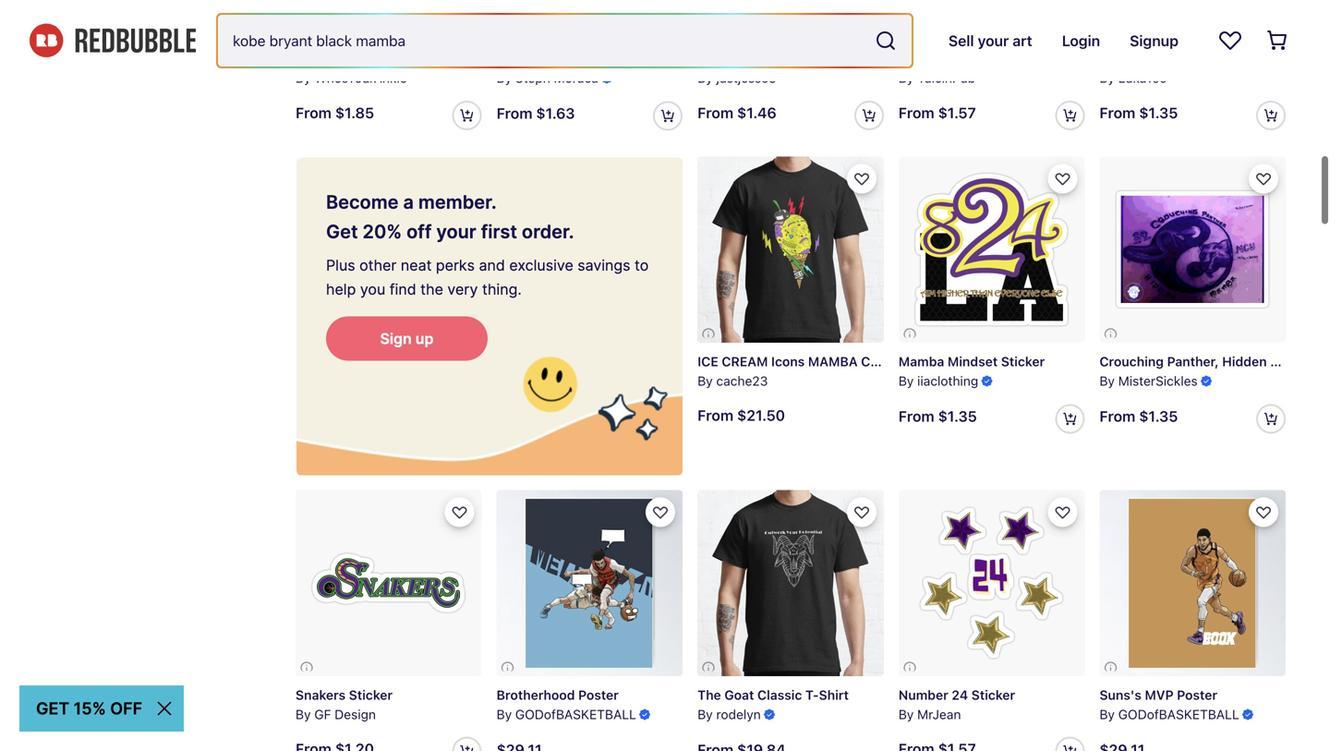Task type: locate. For each thing, give the bounding box(es) containing it.
classic
[[933, 354, 978, 369], [758, 688, 802, 703]]

kobe bryant's school teacher quote sticker by justjesse5
[[698, 51, 972, 85]]

black mamba sticker
[[497, 51, 627, 66]]

godofbasketball down brotherhood poster
[[516, 707, 637, 722]]

from left $1.46
[[698, 104, 734, 121]]

1 horizontal spatial classic
[[933, 354, 978, 369]]

2 horizontal spatial mamba
[[1271, 354, 1316, 369]]

1 horizontal spatial godofbasketball
[[1119, 707, 1240, 722]]

by down number
[[899, 707, 914, 722]]

by godofbasketball down brotherhood poster
[[497, 707, 637, 722]]

from $1.35 for crouching panther, hidden mamba st
[[1100, 407, 1178, 425]]

0 vertical spatial shirt
[[995, 354, 1025, 369]]

by down mj
[[1100, 70, 1115, 85]]

sticker right and
[[1183, 51, 1227, 66]]

from down by mistersickles
[[1100, 407, 1136, 425]]

snakers sticker image
[[296, 490, 482, 676]]

0 vertical spatial mamba
[[1093, 51, 1143, 66]]

t-
[[981, 354, 995, 369], [806, 688, 819, 703]]

by down shit
[[296, 70, 311, 85]]

suns's mvp poster
[[1100, 688, 1218, 703]]

by left the justjesse5
[[698, 70, 713, 85]]

by mistersickles
[[1100, 373, 1198, 388]]

t- right head
[[981, 354, 995, 369]]

and
[[1122, 51, 1145, 66]]

1 horizontal spatial shirt
[[995, 354, 1025, 369]]

2 godofbasketball from the left
[[1119, 707, 1240, 722]]

black
[[1047, 51, 1090, 66]]

happens
[[322, 51, 376, 66]]

sticker up whosyourankle on the left top
[[379, 51, 423, 66]]

0 horizontal spatial shirt
[[819, 688, 849, 703]]

0 horizontal spatial t-
[[806, 688, 819, 703]]

0 horizontal spatial mamba
[[534, 51, 580, 66]]

by rodelyn
[[698, 707, 761, 722]]

24
[[952, 688, 969, 703]]

$1.35 down iiaclothing
[[938, 407, 977, 425]]

t- right goat on the bottom right of the page
[[806, 688, 819, 703]]

1 poster from the left
[[578, 688, 619, 703]]

0 vertical spatial t-
[[981, 354, 995, 369]]

1 vertical spatial classic
[[758, 688, 802, 703]]

Search term search field
[[218, 15, 868, 67]]

cream
[[722, 354, 768, 369]]

by down 'ice'
[[698, 373, 713, 388]]

from $1.85
[[296, 104, 374, 121]]

from left $1.57
[[899, 104, 935, 121]]

luka10s
[[1119, 70, 1167, 85]]

by down head
[[899, 373, 914, 388]]

2 by godofbasketball from the left
[[1100, 707, 1240, 722]]

kobe up the justjesse5
[[698, 51, 729, 66]]

the
[[698, 688, 721, 703]]

by left gf
[[296, 707, 311, 722]]

kobe
[[698, 51, 729, 66], [1149, 51, 1180, 66]]

0 horizontal spatial godofbasketball
[[516, 707, 637, 722]]

0 horizontal spatial classic
[[758, 688, 802, 703]]

1 horizontal spatial mamba
[[1093, 51, 1143, 66]]

by inside ice cream icons mamba cone head classic t-shirt by cache23
[[698, 373, 713, 388]]

1 horizontal spatial poster
[[1177, 688, 1218, 703]]

1 horizontal spatial by godofbasketball
[[1100, 707, 1240, 722]]

from for kobe bryant's school teacher quote sticker
[[698, 104, 734, 121]]

2 kobe from the left
[[1149, 51, 1180, 66]]

by godofbasketball for mvp
[[1100, 707, 1240, 722]]

sticker inside kobe bryant's school teacher quote sticker by justjesse5
[[928, 51, 972, 66]]

$1.57
[[938, 104, 976, 121]]

mamba left st
[[1271, 354, 1316, 369]]

from for mamba mindset sticker
[[899, 407, 935, 425]]

ice
[[698, 354, 719, 369]]

by inside kobe bryant's school teacher quote sticker by justjesse5
[[698, 70, 713, 85]]

sticker inside snakers sticker by gf design
[[349, 688, 393, 703]]

classic inside ice cream icons mamba cone head classic t-shirt by cache23
[[933, 354, 978, 369]]

mindset
[[948, 354, 998, 369]]

justjesse5
[[717, 70, 777, 85]]

number
[[899, 688, 949, 703]]

from down the steph
[[497, 104, 533, 122]]

mamba up the "luka10s"
[[1093, 51, 1143, 66]]

0 vertical spatial classic
[[933, 354, 978, 369]]

from $1.35 down the by iiaclothing
[[899, 407, 977, 425]]

0 horizontal spatial mamba
[[808, 354, 858, 369]]

"job's not finished" black mamba sticker by yalcinpub
[[899, 51, 1190, 85]]

1 horizontal spatial t-
[[981, 354, 995, 369]]

0 horizontal spatial by godofbasketball
[[497, 707, 637, 722]]

from for "job's not finished" black mamba sticker
[[899, 104, 935, 121]]

sticker up the "luka10s"
[[1146, 51, 1190, 66]]

$1.85
[[335, 104, 374, 121]]

mj
[[1100, 51, 1119, 66]]

1 by godofbasketball from the left
[[497, 707, 637, 722]]

godofbasketball for mvp
[[1119, 707, 1240, 722]]

from down the by iiaclothing
[[899, 407, 935, 425]]

shirt inside ice cream icons mamba cone head classic t-shirt by cache23
[[995, 354, 1025, 369]]

by inside number 24 sticker by mrjean
[[899, 707, 914, 722]]

poster
[[578, 688, 619, 703], [1177, 688, 1218, 703]]

by inside snakers sticker by gf design
[[296, 707, 311, 722]]

sticker inside mj and kobe sticker by luka10s
[[1183, 51, 1227, 66]]

shirt
[[995, 354, 1025, 369], [819, 688, 849, 703]]

cache23
[[717, 373, 768, 388]]

from $21.50
[[698, 407, 785, 424]]

$1.63
[[536, 104, 575, 122]]

poster right brotherhood on the left bottom
[[578, 688, 619, 703]]

godofbasketball
[[516, 707, 637, 722], [1119, 707, 1240, 722]]

mamba up the by iiaclothing
[[899, 354, 945, 369]]

by godofbasketball down mvp
[[1100, 707, 1240, 722]]

from $1.57
[[899, 104, 976, 121]]

by inside mj and kobe sticker by luka10s
[[1100, 70, 1115, 85]]

sticker
[[379, 51, 423, 66], [583, 51, 627, 66], [928, 51, 972, 66], [1146, 51, 1190, 66], [1183, 51, 1227, 66], [1001, 354, 1045, 369], [349, 688, 393, 703], [972, 688, 1016, 703]]

from
[[296, 104, 332, 121], [698, 104, 734, 121], [899, 104, 935, 121], [1100, 104, 1136, 121], [497, 104, 533, 122], [698, 407, 734, 424], [899, 407, 935, 425], [1100, 407, 1136, 425]]

mamba up by steph moraca
[[534, 51, 580, 66]]

from $1.35 down by mistersickles
[[1100, 407, 1178, 425]]

by down the the
[[698, 707, 713, 722]]

sticker right 24 on the right bottom of the page
[[972, 688, 1016, 703]]

from $1.35 down the "luka10s"
[[1100, 104, 1178, 121]]

head
[[897, 354, 930, 369]]

modal overlay box frame element
[[296, 157, 683, 475]]

mamba
[[1093, 51, 1143, 66], [808, 354, 858, 369]]

mamba inside the "job's not finished" black mamba sticker by yalcinpub
[[1093, 51, 1143, 66]]

classic right goat on the bottom right of the page
[[758, 688, 802, 703]]

1 godofbasketball from the left
[[516, 707, 637, 722]]

None field
[[218, 15, 912, 67]]

sticker up moraca
[[583, 51, 627, 66]]

kobe up the "luka10s"
[[1149, 51, 1180, 66]]

classic up iiaclothing
[[933, 354, 978, 369]]

from left "$1.85"
[[296, 104, 332, 121]]

0 horizontal spatial poster
[[578, 688, 619, 703]]

shit
[[296, 51, 319, 66]]

mamba mindset sticker image
[[899, 157, 1085, 343]]

1 horizontal spatial kobe
[[1149, 51, 1180, 66]]

crouching
[[1100, 354, 1164, 369]]

godofbasketball down mvp
[[1119, 707, 1240, 722]]

ice cream icons mamba cone head classic t-shirt by cache23
[[698, 354, 1025, 388]]

the goat classic t-shirt image
[[698, 490, 884, 676]]

sticker up yalcinpub
[[928, 51, 972, 66]]

sticker up design
[[349, 688, 393, 703]]

$1.35 down mistersickles
[[1140, 407, 1178, 425]]

by down quote
[[899, 70, 914, 85]]

0 horizontal spatial kobe
[[698, 51, 729, 66]]

$1.35 for crouching panther, hidden mamba st
[[1140, 407, 1178, 425]]

shit happens sticker by whosyourankle
[[296, 51, 423, 85]]

from $1.35
[[1100, 104, 1178, 121], [899, 407, 977, 425], [1100, 407, 1178, 425]]

mamba
[[534, 51, 580, 66], [899, 354, 945, 369], [1271, 354, 1316, 369]]

mamba left cone
[[808, 354, 858, 369]]

the goat classic t-shirt
[[698, 688, 849, 703]]

iiaclothing
[[918, 373, 979, 388]]

$1.46
[[737, 104, 777, 121]]

"job's
[[899, 51, 943, 66]]

black
[[497, 51, 531, 66]]

1 vertical spatial mamba
[[808, 354, 858, 369]]

$1.35
[[1140, 104, 1178, 121], [938, 407, 977, 425], [1140, 407, 1178, 425]]

gf
[[314, 707, 331, 722]]

by
[[296, 70, 311, 85], [497, 70, 512, 85], [698, 70, 713, 85], [899, 70, 914, 85], [1100, 70, 1115, 85], [698, 373, 713, 388], [899, 373, 914, 388], [1100, 373, 1115, 388], [296, 707, 311, 722], [497, 707, 512, 722], [698, 707, 713, 722], [899, 707, 914, 722], [1100, 707, 1115, 722]]

poster right mvp
[[1177, 688, 1218, 703]]

by godofbasketball
[[497, 707, 637, 722], [1100, 707, 1240, 722]]

school
[[788, 51, 831, 66]]

1 kobe from the left
[[698, 51, 729, 66]]

not
[[946, 51, 974, 66]]

mistersickles
[[1119, 373, 1198, 388]]

1 vertical spatial t-
[[806, 688, 819, 703]]

snakers
[[296, 688, 346, 703]]



Task type: vqa. For each thing, say whether or not it's contained in the screenshot.


Task type: describe. For each thing, give the bounding box(es) containing it.
t- inside ice cream icons mamba cone head classic t-shirt by cache23
[[981, 354, 995, 369]]

from for shit happens sticker
[[296, 104, 332, 121]]

bryant's
[[733, 51, 785, 66]]

from $1.63
[[497, 104, 575, 122]]

brotherhood poster image
[[497, 490, 683, 676]]

brotherhood poster
[[497, 688, 619, 703]]

from for black mamba sticker
[[497, 104, 533, 122]]

mamba mindset sticker
[[899, 354, 1045, 369]]

by godofbasketball for poster
[[497, 707, 637, 722]]

snakers sticker by gf design
[[296, 688, 393, 722]]

from $1.46
[[698, 104, 777, 121]]

st
[[1320, 354, 1331, 369]]

mamba inside ice cream icons mamba cone head classic t-shirt by cache23
[[808, 354, 858, 369]]

by down the suns's at right bottom
[[1100, 707, 1115, 722]]

goat
[[725, 688, 754, 703]]

$1.35 for mamba mindset sticker
[[938, 407, 977, 425]]

whosyourankle
[[314, 70, 407, 85]]

by inside the "job's not finished" black mamba sticker by yalcinpub
[[899, 70, 914, 85]]

from $1.35 for mamba mindset sticker
[[899, 407, 977, 425]]

steph
[[516, 70, 551, 85]]

mrjean
[[918, 707, 961, 722]]

mj and kobe sticker by luka10s
[[1100, 51, 1227, 85]]

crouching panther, hidden mamba st
[[1100, 354, 1331, 369]]

by down crouching
[[1100, 373, 1115, 388]]

kobe inside kobe bryant's school teacher quote sticker by justjesse5
[[698, 51, 729, 66]]

cone
[[861, 354, 894, 369]]

godofbasketball for poster
[[516, 707, 637, 722]]

ice cream icons mamba cone head classic t-shirt image
[[698, 157, 884, 343]]

redbubble logo image
[[30, 24, 196, 58]]

by down brotherhood on the left bottom
[[497, 707, 512, 722]]

kobe inside mj and kobe sticker by luka10s
[[1149, 51, 1180, 66]]

finished"
[[977, 51, 1044, 66]]

quote
[[887, 51, 925, 66]]

rodelyn
[[717, 707, 761, 722]]

moraca
[[554, 70, 599, 85]]

design
[[335, 707, 376, 722]]

$21.50
[[737, 407, 785, 424]]

from down cache23
[[698, 407, 734, 424]]

by inside shit happens sticker by whosyourankle
[[296, 70, 311, 85]]

crouching panther, hidden mamba sticker image
[[1100, 157, 1286, 343]]

suns's
[[1100, 688, 1142, 703]]

from down the "luka10s"
[[1100, 104, 1136, 121]]

1 horizontal spatial mamba
[[899, 354, 945, 369]]

from for crouching panther, hidden mamba st
[[1100, 407, 1136, 425]]

mvp
[[1145, 688, 1174, 703]]

suns's mvp poster image
[[1100, 490, 1286, 676]]

number 24 sticker by mrjean
[[899, 688, 1016, 722]]

teacher
[[834, 51, 884, 66]]

panther,
[[1168, 354, 1219, 369]]

icons
[[772, 354, 805, 369]]

1 vertical spatial shirt
[[819, 688, 849, 703]]

by iiaclothing
[[899, 373, 979, 388]]

sticker right the mindset
[[1001, 354, 1045, 369]]

sticker inside number 24 sticker by mrjean
[[972, 688, 1016, 703]]

brotherhood
[[497, 688, 575, 703]]

sticker inside the "job's not finished" black mamba sticker by yalcinpub
[[1146, 51, 1190, 66]]

by down black
[[497, 70, 512, 85]]

number 24 sticker image
[[899, 490, 1085, 676]]

yalcinpub
[[918, 70, 976, 85]]

2 poster from the left
[[1177, 688, 1218, 703]]

by steph moraca
[[497, 70, 599, 85]]

$1.35 down the "luka10s"
[[1140, 104, 1178, 121]]

hidden
[[1223, 354, 1267, 369]]

sticker inside shit happens sticker by whosyourankle
[[379, 51, 423, 66]]



